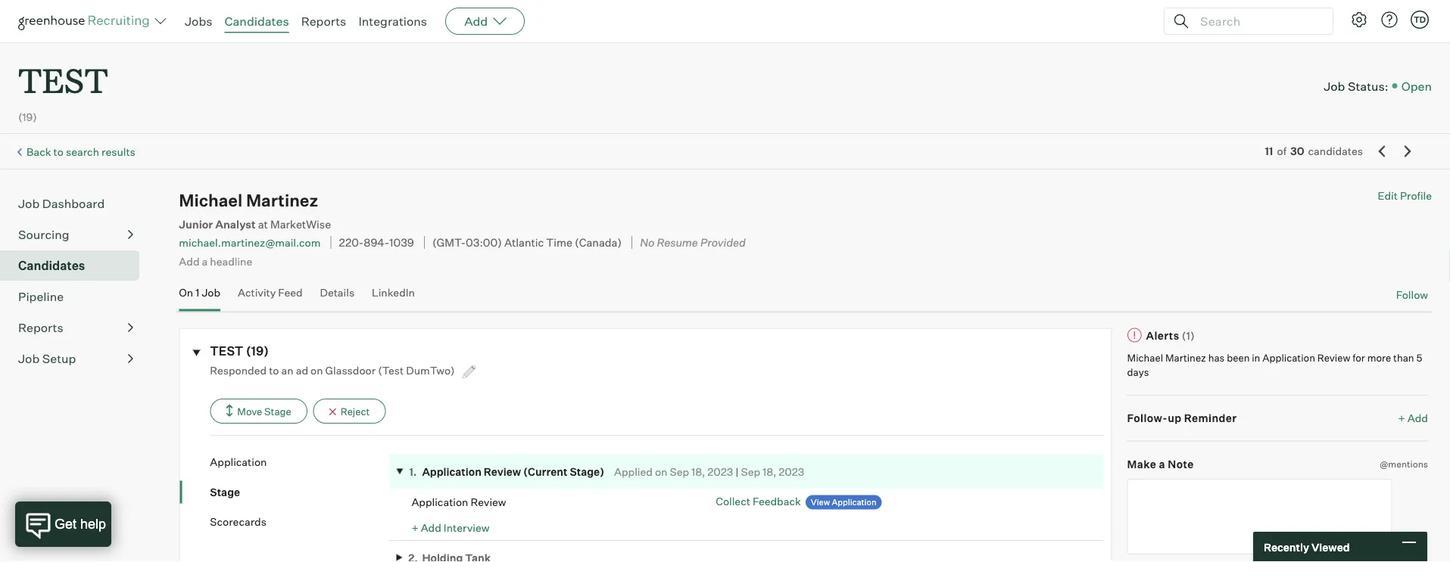 Task type: vqa. For each thing, say whether or not it's contained in the screenshot.
activity feed link
yes



Task type: locate. For each thing, give the bounding box(es) containing it.
jobs
[[185, 14, 212, 29]]

to for responded
[[269, 364, 279, 377]]

michael inside michael martinez has been in application review for more than 5 days
[[1127, 352, 1163, 364]]

view application
[[811, 498, 877, 508]]

michael
[[179, 190, 243, 211], [1127, 352, 1163, 364]]

application up application review
[[422, 466, 482, 479]]

to for back
[[53, 145, 64, 159]]

0 vertical spatial review
[[1317, 352, 1351, 364]]

1 vertical spatial candidates link
[[18, 257, 133, 275]]

job inside "link"
[[18, 352, 40, 367]]

reports left integrations
[[301, 14, 346, 29]]

@mentions link
[[1380, 457, 1428, 472]]

220-
[[339, 236, 364, 250]]

1 horizontal spatial candidates
[[225, 14, 289, 29]]

2023 up feedback
[[779, 466, 804, 479]]

michael up junior
[[179, 190, 243, 211]]

note
[[1168, 458, 1194, 471]]

collect feedback link
[[716, 495, 801, 509]]

add inside popup button
[[464, 14, 488, 29]]

0 horizontal spatial candidates
[[18, 258, 85, 274]]

add button
[[445, 8, 525, 35]]

a left note
[[1159, 458, 1165, 471]]

job for job status:
[[1324, 78, 1345, 93]]

greenhouse recruiting image
[[18, 12, 154, 30]]

linkedin
[[372, 286, 415, 300]]

reports link down pipeline link
[[18, 319, 133, 337]]

candidates link right jobs
[[225, 14, 289, 29]]

follow link
[[1396, 288, 1428, 303]]

30
[[1290, 145, 1304, 158]]

setup
[[42, 352, 76, 367]]

1 vertical spatial review
[[484, 466, 521, 479]]

1 vertical spatial stage
[[210, 486, 240, 499]]

time
[[546, 236, 572, 250]]

reminder
[[1184, 412, 1237, 425]]

martinez for michael martinez has been in application review for more than 5 days
[[1165, 352, 1206, 364]]

1 horizontal spatial reports
[[301, 14, 346, 29]]

0 horizontal spatial michael
[[179, 190, 243, 211]]

on right ad
[[311, 364, 323, 377]]

candidates link up pipeline link
[[18, 257, 133, 275]]

+ for + add
[[1398, 412, 1405, 425]]

job right 1
[[202, 286, 220, 300]]

martinez inside michael martinez has been in application review for more than 5 days
[[1165, 352, 1206, 364]]

stage
[[264, 406, 291, 418], [210, 486, 240, 499]]

0 vertical spatial to
[[53, 145, 64, 159]]

03:00)
[[466, 236, 502, 250]]

review up interview
[[471, 496, 506, 509]]

1 vertical spatial to
[[269, 364, 279, 377]]

+ down application review
[[411, 521, 418, 535]]

1 vertical spatial +
[[411, 521, 418, 535]]

test up responded
[[210, 344, 243, 359]]

analyst
[[215, 217, 256, 231]]

than
[[1393, 352, 1414, 364]]

1 horizontal spatial stage
[[264, 406, 291, 418]]

894-
[[364, 236, 389, 250]]

application inside "link"
[[832, 498, 877, 508]]

recently
[[1264, 541, 1309, 554]]

details link
[[320, 286, 354, 309]]

1 horizontal spatial 18,
[[763, 466, 776, 479]]

collect feedback
[[716, 495, 801, 509]]

18, left |
[[691, 466, 705, 479]]

1 horizontal spatial test
[[210, 344, 243, 359]]

1 sep from the left
[[670, 466, 689, 479]]

integrations link
[[358, 14, 427, 29]]

0 horizontal spatial 18,
[[691, 466, 705, 479]]

review left (current
[[484, 466, 521, 479]]

1 vertical spatial test
[[210, 344, 243, 359]]

2023
[[707, 466, 733, 479], [779, 466, 804, 479]]

on
[[311, 364, 323, 377], [655, 466, 668, 479]]

follow-up reminder
[[1127, 412, 1237, 425]]

days
[[1127, 367, 1149, 379]]

junior
[[179, 217, 213, 231]]

michael up days
[[1127, 352, 1163, 364]]

reports link left integrations
[[301, 14, 346, 29]]

2 18, from the left
[[763, 466, 776, 479]]

None text field
[[1127, 479, 1392, 555]]

applied on  sep 18, 2023 | sep 18, 2023
[[614, 466, 804, 479]]

add a headline
[[179, 255, 252, 268]]

0 vertical spatial reports
[[301, 14, 346, 29]]

0 horizontal spatial on
[[311, 364, 323, 377]]

0 vertical spatial test
[[18, 58, 108, 102]]

to
[[53, 145, 64, 159], [269, 364, 279, 377]]

1 vertical spatial martinez
[[1165, 352, 1206, 364]]

martinez up marketwise
[[246, 190, 318, 211]]

0 horizontal spatial candidates link
[[18, 257, 133, 275]]

atlantic
[[504, 236, 544, 250]]

marketwise
[[270, 217, 331, 231]]

0 vertical spatial martinez
[[246, 190, 318, 211]]

up
[[1168, 412, 1182, 425]]

review left for
[[1317, 352, 1351, 364]]

candidates down sourcing at the top
[[18, 258, 85, 274]]

profile
[[1400, 189, 1432, 203]]

application right in on the right bottom of the page
[[1263, 352, 1315, 364]]

details
[[320, 286, 354, 300]]

back to search results
[[27, 145, 135, 159]]

+ up @mentions
[[1398, 412, 1405, 425]]

test down greenhouse recruiting image
[[18, 58, 108, 102]]

+
[[1398, 412, 1405, 425], [411, 521, 418, 535]]

1 vertical spatial reports
[[18, 320, 63, 336]]

1 vertical spatial (19)
[[246, 344, 269, 359]]

0 horizontal spatial stage
[[210, 486, 240, 499]]

(gmt-
[[432, 236, 466, 250]]

ad
[[296, 364, 308, 377]]

1 horizontal spatial (19)
[[246, 344, 269, 359]]

a left headline
[[202, 255, 208, 268]]

activity feed link
[[238, 286, 303, 309]]

reports
[[301, 14, 346, 29], [18, 320, 63, 336]]

on right applied
[[655, 466, 668, 479]]

sep right applied
[[670, 466, 689, 479]]

to left an
[[269, 364, 279, 377]]

0 horizontal spatial sep
[[670, 466, 689, 479]]

0 horizontal spatial to
[[53, 145, 64, 159]]

0 horizontal spatial test
[[18, 58, 108, 102]]

+ add interview
[[411, 521, 490, 535]]

0 horizontal spatial martinez
[[246, 190, 318, 211]]

1 horizontal spatial martinez
[[1165, 352, 1206, 364]]

of
[[1277, 145, 1287, 158]]

dashboard
[[42, 196, 105, 211]]

1 vertical spatial a
[[1159, 458, 1165, 471]]

5
[[1416, 352, 1422, 364]]

stage up scorecards
[[210, 486, 240, 499]]

pipeline link
[[18, 288, 133, 306]]

reject button
[[313, 399, 386, 424]]

application right view
[[832, 498, 877, 508]]

sep
[[670, 466, 689, 479], [741, 466, 760, 479]]

martinez inside michael martinez junior analyst at marketwise
[[246, 190, 318, 211]]

application
[[1263, 352, 1315, 364], [210, 456, 267, 469], [422, 466, 482, 479], [411, 496, 468, 509], [832, 498, 877, 508]]

responded
[[210, 364, 267, 377]]

reports down pipeline
[[18, 320, 63, 336]]

reject
[[341, 406, 370, 418]]

1 horizontal spatial candidates link
[[225, 14, 289, 29]]

+ add link
[[1398, 411, 1428, 426]]

test link
[[18, 42, 108, 105]]

(19) up back
[[18, 111, 37, 124]]

1 horizontal spatial michael
[[1127, 352, 1163, 364]]

application down move
[[210, 456, 267, 469]]

1 horizontal spatial +
[[1398, 412, 1405, 425]]

has
[[1208, 352, 1225, 364]]

job left status:
[[1324, 78, 1345, 93]]

martinez down (1)
[[1165, 352, 1206, 364]]

1 vertical spatial on
[[655, 466, 668, 479]]

review inside michael martinez has been in application review for more than 5 days
[[1317, 352, 1351, 364]]

0 vertical spatial on
[[311, 364, 323, 377]]

1 horizontal spatial a
[[1159, 458, 1165, 471]]

job left setup
[[18, 352, 40, 367]]

1 horizontal spatial 2023
[[779, 466, 804, 479]]

michael.martinez@mail.com
[[179, 236, 321, 250]]

michael for michael martinez junior analyst at marketwise
[[179, 190, 243, 211]]

1039
[[389, 236, 414, 250]]

0 vertical spatial a
[[202, 255, 208, 268]]

stage right move
[[264, 406, 291, 418]]

activity feed
[[238, 286, 303, 300]]

provided
[[700, 236, 746, 250]]

0 horizontal spatial reports
[[18, 320, 63, 336]]

0 horizontal spatial +
[[411, 521, 418, 535]]

1 vertical spatial reports link
[[18, 319, 133, 337]]

0 horizontal spatial a
[[202, 255, 208, 268]]

0 vertical spatial reports link
[[301, 14, 346, 29]]

martinez
[[246, 190, 318, 211], [1165, 352, 1206, 364]]

add
[[464, 14, 488, 29], [179, 255, 200, 268], [1408, 412, 1428, 425], [421, 521, 441, 535]]

0 horizontal spatial 2023
[[707, 466, 733, 479]]

recently viewed
[[1264, 541, 1350, 554]]

sep right |
[[741, 466, 760, 479]]

1 horizontal spatial to
[[269, 364, 279, 377]]

1 vertical spatial michael
[[1127, 352, 1163, 364]]

candidates right jobs
[[225, 14, 289, 29]]

job up sourcing at the top
[[18, 196, 40, 211]]

2023 left |
[[707, 466, 733, 479]]

0 vertical spatial stage
[[264, 406, 291, 418]]

18, up feedback
[[763, 466, 776, 479]]

0 vertical spatial candidates link
[[225, 14, 289, 29]]

follow-
[[1127, 412, 1168, 425]]

more
[[1367, 352, 1391, 364]]

1 horizontal spatial sep
[[741, 466, 760, 479]]

0 vertical spatial +
[[1398, 412, 1405, 425]]

0 horizontal spatial (19)
[[18, 111, 37, 124]]

jobs link
[[185, 14, 212, 29]]

edit profile link
[[1378, 189, 1432, 203]]

0 vertical spatial michael
[[179, 190, 243, 211]]

michael inside michael martinez junior analyst at marketwise
[[179, 190, 243, 211]]

to right back
[[53, 145, 64, 159]]

michael for michael martinez has been in application review for more than 5 days
[[1127, 352, 1163, 364]]

+ add interview link
[[411, 521, 490, 535]]

scorecards
[[210, 516, 266, 529]]

(19) up responded
[[246, 344, 269, 359]]

a
[[202, 255, 208, 268], [1159, 458, 1165, 471]]



Task type: describe. For each thing, give the bounding box(es) containing it.
1 vertical spatial candidates
[[18, 258, 85, 274]]

1 horizontal spatial on
[[655, 466, 668, 479]]

martinez for michael martinez junior analyst at marketwise
[[246, 190, 318, 211]]

0 horizontal spatial reports link
[[18, 319, 133, 337]]

test (19)
[[210, 344, 269, 359]]

configure image
[[1350, 11, 1368, 29]]

(current
[[523, 466, 568, 479]]

scorecards link
[[210, 515, 389, 530]]

on 1 job
[[179, 286, 220, 300]]

activity
[[238, 286, 276, 300]]

at
[[258, 217, 268, 231]]

+ for + add interview
[[411, 521, 418, 535]]

status:
[[1348, 78, 1389, 93]]

(canada)
[[575, 236, 622, 250]]

application link
[[210, 455, 389, 470]]

220-894-1039
[[339, 236, 414, 250]]

stage inside button
[[264, 406, 291, 418]]

feed
[[278, 286, 303, 300]]

feedback
[[753, 495, 801, 509]]

|
[[736, 466, 739, 479]]

Search text field
[[1197, 10, 1319, 32]]

alerts (1)
[[1146, 329, 1195, 342]]

on 1 job link
[[179, 286, 220, 309]]

application up + add interview
[[411, 496, 468, 509]]

no resume provided
[[640, 236, 746, 250]]

application review
[[411, 496, 506, 509]]

edit profile
[[1378, 189, 1432, 203]]

alerts
[[1146, 329, 1179, 342]]

on
[[179, 286, 193, 300]]

2 2023 from the left
[[779, 466, 804, 479]]

applied
[[614, 466, 653, 479]]

0 vertical spatial (19)
[[18, 111, 37, 124]]

make a note
[[1127, 458, 1194, 471]]

michael martinez junior analyst at marketwise
[[179, 190, 331, 231]]

stage)
[[570, 466, 604, 479]]

edit
[[1378, 189, 1398, 203]]

td button
[[1411, 11, 1429, 29]]

for
[[1353, 352, 1365, 364]]

stage link
[[210, 485, 389, 500]]

move stage button
[[210, 399, 307, 424]]

td
[[1414, 14, 1426, 25]]

1.
[[409, 466, 417, 479]]

(test
[[378, 364, 404, 377]]

back to search results link
[[27, 145, 135, 159]]

interview
[[444, 521, 490, 535]]

td button
[[1408, 8, 1432, 32]]

glassdoor
[[325, 364, 376, 377]]

a for add
[[202, 255, 208, 268]]

view
[[811, 498, 830, 508]]

application inside michael martinez has been in application review for more than 5 days
[[1263, 352, 1315, 364]]

michael martinez has been in application review for more than 5 days
[[1127, 352, 1422, 379]]

2 sep from the left
[[741, 466, 760, 479]]

job setup link
[[18, 350, 133, 368]]

1 18, from the left
[[691, 466, 705, 479]]

headline
[[210, 255, 252, 268]]

job setup
[[18, 352, 76, 367]]

@mentions
[[1380, 459, 1428, 470]]

job for job setup
[[18, 352, 40, 367]]

viewed
[[1312, 541, 1350, 554]]

results
[[101, 145, 135, 159]]

linkedin link
[[372, 286, 415, 309]]

no
[[640, 236, 655, 250]]

1 2023 from the left
[[707, 466, 733, 479]]

in
[[1252, 352, 1260, 364]]

test for test (19)
[[210, 344, 243, 359]]

been
[[1227, 352, 1250, 364]]

1
[[196, 286, 199, 300]]

job dashboard link
[[18, 195, 133, 213]]

a for make
[[1159, 458, 1165, 471]]

an
[[281, 364, 294, 377]]

pipeline
[[18, 289, 64, 305]]

sourcing link
[[18, 226, 133, 244]]

test for test
[[18, 58, 108, 102]]

(gmt-03:00) atlantic time (canada)
[[432, 236, 622, 250]]

back
[[27, 145, 51, 159]]

responded to an ad on glassdoor (test dumtwo)
[[210, 364, 457, 377]]

follow
[[1396, 289, 1428, 302]]

11 of 30 candidates
[[1265, 145, 1363, 158]]

open
[[1401, 78, 1432, 93]]

1 horizontal spatial reports link
[[301, 14, 346, 29]]

make
[[1127, 458, 1157, 471]]

job for job dashboard
[[18, 196, 40, 211]]

2 vertical spatial review
[[471, 496, 506, 509]]

+ add
[[1398, 412, 1428, 425]]

dumtwo)
[[406, 364, 455, 377]]

0 vertical spatial candidates
[[225, 14, 289, 29]]

move
[[237, 406, 262, 418]]

michael.martinez@mail.com link
[[179, 236, 321, 250]]



